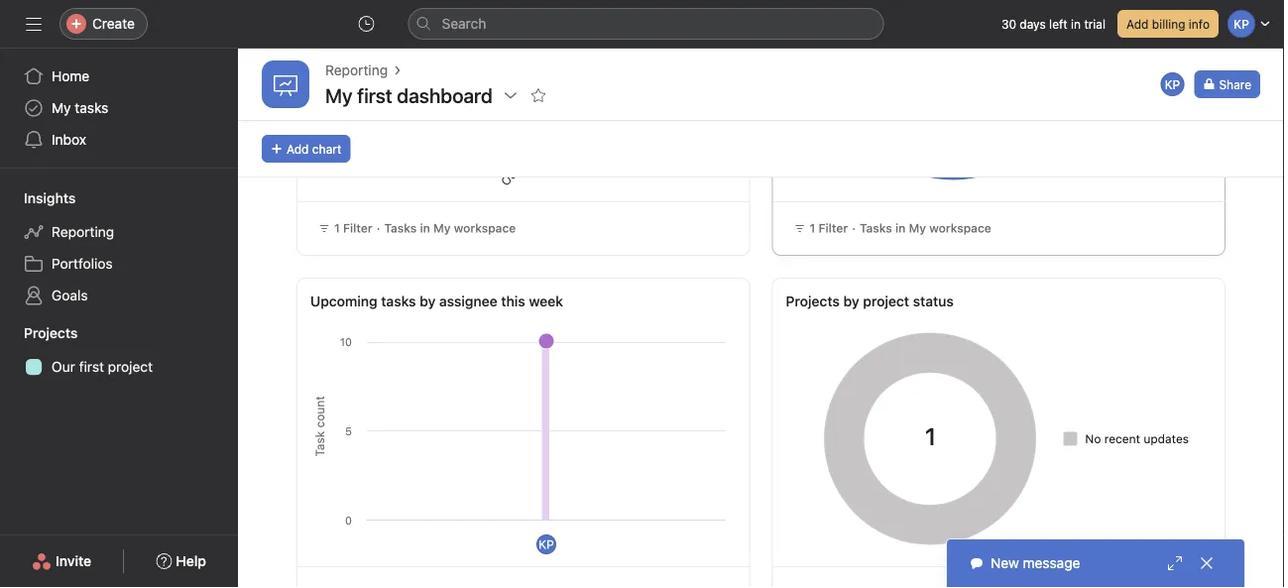 Task type: vqa. For each thing, say whether or not it's contained in the screenshot.
1st Mark complete option from the bottom of the page
no



Task type: describe. For each thing, give the bounding box(es) containing it.
my tasks
[[52, 100, 108, 116]]

assignee
[[439, 293, 498, 309]]

search list box
[[408, 8, 884, 40]]

our first project
[[52, 359, 153, 375]]

global element
[[0, 49, 238, 168]]

report image
[[274, 72, 298, 96]]

2 1 filter from the left
[[810, 221, 848, 235]]

help
[[176, 553, 206, 569]]

0 vertical spatial reporting
[[325, 62, 388, 78]]

0 vertical spatial reporting link
[[325, 60, 388, 81]]

add for add billing info
[[1127, 17, 1149, 31]]

2 workspace from the left
[[930, 221, 992, 235]]

my first dashboard
[[325, 83, 493, 107]]

close image
[[1199, 556, 1215, 571]]

project status
[[863, 293, 954, 309]]

1 tasks in my workspace from the left
[[384, 221, 516, 235]]

2 filter from the left
[[819, 221, 848, 235]]

add to starred image
[[531, 87, 546, 103]]

billing
[[1152, 17, 1186, 31]]

left
[[1050, 17, 1068, 31]]

tasks for my
[[75, 100, 108, 116]]

invite button
[[19, 544, 104, 579]]

trial
[[1085, 17, 1106, 31]]

upcoming tasks by assignee this week
[[310, 293, 563, 309]]

kp button
[[1159, 70, 1187, 98]]

0 horizontal spatial in
[[420, 221, 430, 235]]

this week
[[501, 293, 563, 309]]

updates
[[1144, 432, 1189, 446]]

2 tasks from the left
[[860, 221, 893, 235]]

show options image
[[503, 87, 519, 103]]

inbox
[[52, 131, 86, 148]]

add billing info
[[1127, 17, 1210, 31]]

inbox link
[[12, 124, 226, 156]]

chart
[[312, 142, 342, 156]]

home link
[[12, 61, 226, 92]]

1 horizontal spatial in
[[896, 221, 906, 235]]

invite
[[56, 553, 91, 569]]

no
[[1086, 432, 1102, 446]]

0 horizontal spatial kp
[[539, 538, 554, 552]]

history image
[[359, 16, 374, 32]]

recent
[[1105, 432, 1141, 446]]

30 days left in trial
[[1002, 17, 1106, 31]]

projects element
[[0, 315, 238, 387]]

expand new message image
[[1168, 556, 1183, 571]]

1 workspace from the left
[[454, 221, 516, 235]]

my inside my tasks link
[[52, 100, 71, 116]]



Task type: locate. For each thing, give the bounding box(es) containing it.
create
[[92, 15, 135, 32]]

goals
[[52, 287, 88, 304]]

goals link
[[12, 280, 226, 311]]

1 horizontal spatial filter
[[819, 221, 848, 235]]

1 horizontal spatial workspace
[[930, 221, 992, 235]]

by left project status
[[844, 293, 860, 309]]

projects inside dropdown button
[[24, 325, 78, 341]]

2 1 from the left
[[810, 221, 816, 235]]

kp inside button
[[1165, 77, 1181, 91]]

first dashboard
[[357, 83, 493, 107]]

portfolios link
[[12, 248, 226, 280]]

tasks right "upcoming"
[[381, 293, 416, 309]]

tasks for upcoming
[[381, 293, 416, 309]]

1 horizontal spatial add
[[1127, 17, 1149, 31]]

by left assignee
[[420, 293, 436, 309]]

workspace up assignee
[[454, 221, 516, 235]]

add billing info button
[[1118, 10, 1219, 38]]

days
[[1020, 17, 1046, 31]]

share
[[1220, 77, 1252, 91]]

projects left project status
[[786, 293, 840, 309]]

our first project link
[[12, 351, 226, 383]]

new message
[[991, 555, 1081, 571]]

add chart
[[287, 142, 342, 156]]

1 filter up "upcoming"
[[334, 221, 373, 235]]

1 horizontal spatial reporting link
[[325, 60, 388, 81]]

2 by from the left
[[844, 293, 860, 309]]

filter
[[343, 221, 373, 235], [819, 221, 848, 235]]

1 horizontal spatial tasks in my workspace
[[860, 221, 992, 235]]

tasks up upcoming tasks by assignee this week
[[384, 221, 417, 235]]

0 horizontal spatial tasks
[[75, 100, 108, 116]]

reporting down history icon
[[325, 62, 388, 78]]

1 vertical spatial projects
[[24, 325, 78, 341]]

0 horizontal spatial reporting
[[52, 224, 114, 240]]

create button
[[60, 8, 148, 40]]

home
[[52, 68, 90, 84]]

1 horizontal spatial reporting
[[325, 62, 388, 78]]

add left billing
[[1127, 17, 1149, 31]]

tasks up projects by project status in the right of the page
[[860, 221, 893, 235]]

filter up "upcoming"
[[343, 221, 373, 235]]

project
[[108, 359, 153, 375]]

1 1 filter from the left
[[334, 221, 373, 235]]

upcoming
[[310, 293, 378, 309]]

my
[[325, 83, 353, 107], [52, 100, 71, 116], [434, 221, 451, 235], [909, 221, 927, 235]]

by
[[420, 293, 436, 309], [844, 293, 860, 309]]

insights element
[[0, 181, 238, 315]]

0 vertical spatial add
[[1127, 17, 1149, 31]]

1 filter
[[334, 221, 373, 235], [810, 221, 848, 235]]

0 horizontal spatial filter
[[343, 221, 373, 235]]

no recent updates
[[1086, 432, 1189, 446]]

1 horizontal spatial tasks
[[381, 293, 416, 309]]

1 vertical spatial add
[[287, 142, 309, 156]]

insights
[[24, 190, 76, 206]]

projects by project status
[[786, 293, 954, 309]]

reporting inside insights element
[[52, 224, 114, 240]]

1 horizontal spatial projects
[[786, 293, 840, 309]]

tasks in my workspace up project status
[[860, 221, 992, 235]]

0 vertical spatial kp
[[1165, 77, 1181, 91]]

reporting link
[[325, 60, 388, 81], [12, 216, 226, 248]]

1 vertical spatial reporting
[[52, 224, 114, 240]]

1 horizontal spatial 1
[[810, 221, 816, 235]]

0 horizontal spatial 1
[[334, 221, 340, 235]]

0 vertical spatial projects
[[786, 293, 840, 309]]

0 horizontal spatial tasks in my workspace
[[384, 221, 516, 235]]

reporting link up portfolios
[[12, 216, 226, 248]]

workspace
[[454, 221, 516, 235], [930, 221, 992, 235]]

1 vertical spatial reporting link
[[12, 216, 226, 248]]

in up upcoming tasks by assignee this week
[[420, 221, 430, 235]]

tasks in my workspace
[[384, 221, 516, 235], [860, 221, 992, 235]]

help button
[[143, 544, 219, 579]]

1 up projects by project status in the right of the page
[[810, 221, 816, 235]]

tasks down home
[[75, 100, 108, 116]]

0 horizontal spatial tasks
[[384, 221, 417, 235]]

projects button
[[0, 323, 78, 343]]

tasks in my workspace up upcoming tasks by assignee this week
[[384, 221, 516, 235]]

1
[[334, 221, 340, 235], [810, 221, 816, 235]]

reporting link down history icon
[[325, 60, 388, 81]]

kp
[[1165, 77, 1181, 91], [539, 538, 554, 552]]

0 horizontal spatial reporting link
[[12, 216, 226, 248]]

my up project status
[[909, 221, 927, 235]]

1 horizontal spatial by
[[844, 293, 860, 309]]

hide sidebar image
[[26, 16, 42, 32]]

1 filter from the left
[[343, 221, 373, 235]]

1 1 from the left
[[334, 221, 340, 235]]

1 horizontal spatial 1 filter
[[810, 221, 848, 235]]

1 filter up projects by project status in the right of the page
[[810, 221, 848, 235]]

0 vertical spatial tasks
[[75, 100, 108, 116]]

1 by from the left
[[420, 293, 436, 309]]

portfolios
[[52, 255, 113, 272]]

in up project status
[[896, 221, 906, 235]]

my up 'inbox'
[[52, 100, 71, 116]]

0 horizontal spatial by
[[420, 293, 436, 309]]

reporting up portfolios
[[52, 224, 114, 240]]

tasks
[[384, 221, 417, 235], [860, 221, 893, 235]]

projects
[[786, 293, 840, 309], [24, 325, 78, 341]]

workspace up project status
[[930, 221, 992, 235]]

info
[[1189, 17, 1210, 31]]

search button
[[408, 8, 884, 40]]

my right report image
[[325, 83, 353, 107]]

filter up projects by project status in the right of the page
[[819, 221, 848, 235]]

0 horizontal spatial add
[[287, 142, 309, 156]]

1 horizontal spatial tasks
[[860, 221, 893, 235]]

insights button
[[0, 188, 76, 208]]

tasks inside global element
[[75, 100, 108, 116]]

0 horizontal spatial projects
[[24, 325, 78, 341]]

2 tasks in my workspace from the left
[[860, 221, 992, 235]]

reporting
[[325, 62, 388, 78], [52, 224, 114, 240]]

1 horizontal spatial kp
[[1165, 77, 1181, 91]]

add for add chart
[[287, 142, 309, 156]]

1 tasks from the left
[[384, 221, 417, 235]]

0 horizontal spatial 1 filter
[[334, 221, 373, 235]]

add
[[1127, 17, 1149, 31], [287, 142, 309, 156]]

30
[[1002, 17, 1017, 31]]

in
[[1071, 17, 1081, 31], [420, 221, 430, 235], [896, 221, 906, 235]]

1 vertical spatial tasks
[[381, 293, 416, 309]]

our
[[52, 359, 75, 375]]

1 vertical spatial kp
[[539, 538, 554, 552]]

add left chart
[[287, 142, 309, 156]]

projects for projects
[[24, 325, 78, 341]]

projects for projects by project status
[[786, 293, 840, 309]]

add chart button
[[262, 135, 350, 163]]

in right the left
[[1071, 17, 1081, 31]]

2 horizontal spatial in
[[1071, 17, 1081, 31]]

1 up "upcoming"
[[334, 221, 340, 235]]

projects up our
[[24, 325, 78, 341]]

my up upcoming tasks by assignee this week
[[434, 221, 451, 235]]

0 horizontal spatial workspace
[[454, 221, 516, 235]]

first
[[79, 359, 104, 375]]

tasks
[[75, 100, 108, 116], [381, 293, 416, 309]]

share button
[[1195, 70, 1261, 98]]

search
[[442, 15, 487, 32]]

my tasks link
[[12, 92, 226, 124]]



